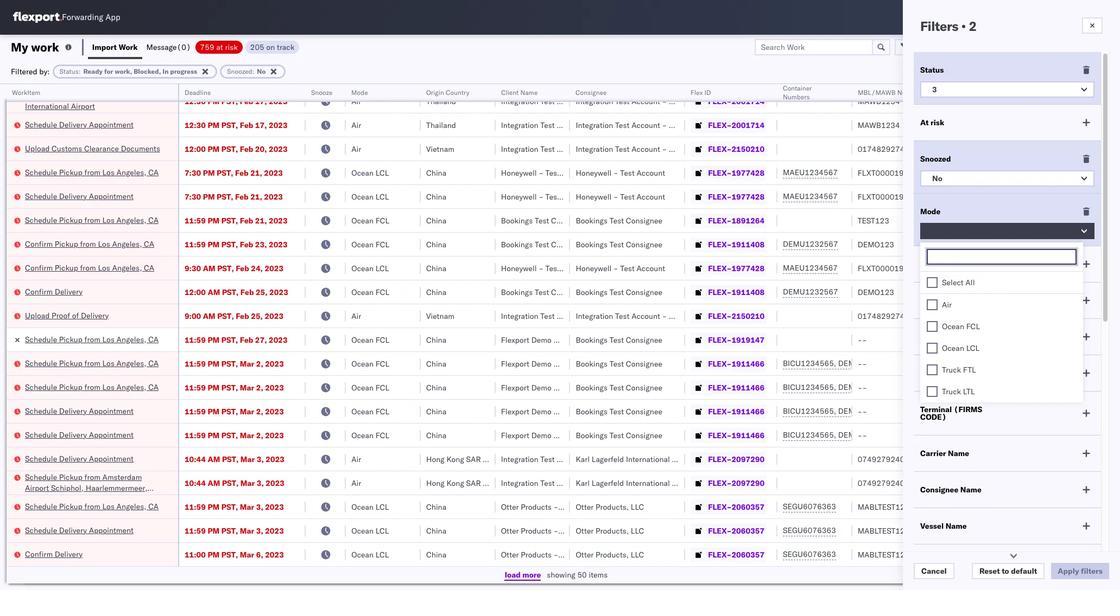 Task type: describe. For each thing, give the bounding box(es) containing it.
0 vertical spatial 21,
[[250, 168, 262, 178]]

amsterdam
[[102, 473, 142, 483]]

2 confirm from the top
[[25, 263, 53, 273]]

feb up the 11:59 pm pst, feb 23, 2023
[[240, 216, 253, 226]]

1977428 for schedule pickup from los angeles, ca
[[732, 168, 765, 178]]

los for second schedule pickup from los angeles, ca button from the bottom of the page
[[102, 383, 115, 392]]

3
[[932, 85, 937, 94]]

client name button
[[496, 86, 560, 97]]

12:00 pm pst, feb 20, 2023
[[185, 144, 288, 154]]

documents
[[121, 144, 160, 153]]

11:00
[[185, 550, 206, 560]]

10:44 am pst, mar 3, 2023 for schedule delivery appointment
[[185, 455, 285, 465]]

origin country
[[426, 89, 469, 97]]

from for first confirm pickup from los angeles, ca button from the top
[[80, 239, 96, 249]]

quoted
[[920, 558, 947, 568]]

1 confirm delivery link from the top
[[25, 286, 83, 297]]

1 flex-2001714 from the top
[[708, 96, 765, 106]]

1 team from the top
[[1038, 407, 1055, 417]]

karl for schedule delivery appointment
[[576, 455, 590, 465]]

confirm delivery for first confirm delivery link from the bottom
[[25, 550, 83, 560]]

reset to default
[[980, 567, 1037, 577]]

schedule delivery appointment for 11:59 pm pst, mar 3, 2023
[[25, 526, 134, 536]]

reset to default button
[[972, 564, 1045, 580]]

feb up 11:59 pm pst, feb 21, 2023
[[235, 192, 249, 202]]

items
[[589, 571, 608, 581]]

mbl/mawb
[[858, 89, 896, 97]]

10 flex- from the top
[[708, 311, 732, 321]]

2 mawb1234 from the top
[[858, 120, 900, 130]]

205
[[250, 42, 264, 52]]

schedule for schedule pickup from los angeles international airport link
[[25, 90, 57, 100]]

1 demo from the top
[[531, 335, 552, 345]]

name inside client name button
[[520, 89, 538, 97]]

feb left the 20,
[[240, 144, 253, 154]]

3 resize handle column header from the left
[[333, 84, 346, 591]]

flxt00001977428a for confirm pickup from los angeles, ca
[[858, 264, 933, 273]]

flex-2150210 for 12:00 pm pst, feb 20, 2023
[[708, 144, 765, 154]]

ca for second schedule pickup from los angeles, ca button from the bottom of the page
[[148, 383, 159, 392]]

test123
[[858, 216, 890, 226]]

7 11:59 from the top
[[185, 431, 206, 441]]

24,
[[251, 264, 263, 273]]

3 flex-1911466 from the top
[[708, 407, 765, 417]]

port for final port
[[940, 369, 956, 379]]

appointment for 7:30 pm pst, feb 21, 2023
[[89, 191, 134, 201]]

2 team from the top
[[1038, 431, 1055, 441]]

ftl
[[963, 365, 976, 375]]

1 test 20 wi team assignment from the top
[[1002, 407, 1097, 417]]

205 on track
[[250, 42, 295, 52]]

27,
[[255, 335, 267, 345]]

1 schedule pickup from los angeles, ca link from the top
[[25, 167, 159, 178]]

resize handle column header for mbl/mawb numbers
[[983, 84, 996, 591]]

angeles, for second schedule pickup from los angeles, ca button from the bottom of the page
[[117, 383, 146, 392]]

2 confirm pickup from los angeles, ca button from the top
[[25, 263, 154, 275]]

2 segu6076363 from the top
[[783, 526, 836, 536]]

mode button
[[346, 86, 410, 97]]

upload proof of delivery link
[[25, 310, 109, 321]]

1 1911466 from the top
[[732, 359, 765, 369]]

schedule pickup from los angeles international airport
[[25, 90, 144, 111]]

07492792403 for schedule delivery appointment
[[858, 455, 910, 465]]

13 flex- from the top
[[708, 383, 732, 393]]

2 20 from the top
[[1017, 431, 1026, 441]]

vessel
[[920, 522, 944, 532]]

1 12:30 from the top
[[185, 96, 206, 106]]

load more button
[[504, 570, 542, 581]]

schedule delivery appointment for 12:30 pm pst, feb 17, 2023
[[25, 120, 134, 130]]

international for schedule delivery appointment
[[626, 455, 670, 465]]

demo123 for 12:00 am pst, feb 25, 2023
[[858, 288, 894, 297]]

2 12:30 from the top
[[185, 120, 206, 130]]

2 assignment from the top
[[1057, 431, 1097, 441]]

origin
[[426, 89, 444, 97]]

from for schedule pickup from los angeles, ca button associated with 11:59 pm pst, mar 3, 2023
[[84, 502, 100, 512]]

1 horizontal spatial client name
[[920, 260, 965, 269]]

from for second schedule pickup from los angeles, ca button from the bottom of the page
[[84, 383, 100, 392]]

international inside "schedule pickup from los angeles international airport"
[[25, 101, 69, 111]]

5 demo from the top
[[531, 431, 552, 441]]

import
[[92, 42, 117, 52]]

ready
[[83, 67, 103, 75]]

4 bicu1234565, from the top
[[783, 431, 836, 440]]

for
[[104, 67, 113, 75]]

3 appointment from the top
[[89, 406, 134, 416]]

products for schedule pickup from los angeles, ca
[[521, 503, 552, 512]]

work
[[31, 39, 59, 55]]

terminal
[[920, 405, 952, 415]]

3 flexport demo consignee from the top
[[501, 383, 590, 393]]

truck ltl
[[942, 387, 975, 397]]

2 flex-2001714 from the top
[[708, 120, 765, 130]]

message
[[146, 42, 177, 52]]

appointment for 11:59 pm pst, mar 2, 2023
[[89, 430, 134, 440]]

12:00 am pst, feb 25, 2023
[[185, 288, 288, 297]]

pickup for schedule pickup from los angeles international airport button at the top left of page
[[59, 90, 83, 100]]

schedule delivery appointment button for 7:30 pm pst, feb 21, 2023
[[25, 191, 134, 203]]

port for arrival port
[[947, 332, 963, 342]]

2 2001714 from the top
[[732, 120, 765, 130]]

file exception
[[934, 42, 985, 52]]

pickup for schedule pickup from los angeles, ca button associated with 11:59 pm pst, mar 3, 2023
[[59, 502, 83, 512]]

flex-2097290 for schedule pickup from amsterdam airport schiphol, haarlemmermeer, netherlands
[[708, 479, 765, 488]]

schiphol,
[[51, 484, 84, 493]]

karl lagerfeld international b.v c/o bleckmann for schedule pickup from amsterdam airport schiphol, haarlemmermeer, netherlands
[[576, 479, 739, 488]]

lagerfeld for schedule delivery appointment
[[592, 455, 624, 465]]

5 11:59 from the top
[[185, 383, 206, 393]]

ocean fcl inside list box
[[942, 322, 980, 332]]

2 integration test account - western digital from the top
[[576, 120, 722, 130]]

23,
[[255, 240, 267, 250]]

1 flexport demo consignee from the top
[[501, 335, 590, 345]]

my
[[11, 39, 28, 55]]

19 flex- from the top
[[708, 527, 732, 536]]

1977428 for confirm pickup from los angeles, ca
[[732, 264, 765, 273]]

2 11:59 from the top
[[185, 240, 206, 250]]

feb up 12:00 pm pst, feb 20, 2023
[[240, 120, 253, 130]]

karl for schedule pickup from amsterdam airport schiphol, haarlemmermeer, netherlands
[[576, 479, 590, 488]]

2 flex-1911466 from the top
[[708, 383, 765, 393]]

feb left 23,
[[240, 240, 253, 250]]

schedule pickup from amsterdam airport schiphol, haarlemmermeer, netherlands button
[[25, 472, 164, 504]]

upload for upload customs clearance documents
[[25, 144, 50, 153]]

3 confirm from the top
[[25, 287, 53, 297]]

schedule pickup from los angeles international airport button
[[25, 90, 164, 113]]

departure
[[920, 296, 958, 306]]

flex-1919147
[[708, 335, 765, 345]]

country
[[446, 89, 469, 97]]

mode inside mode button
[[351, 89, 368, 97]]

: for status
[[79, 67, 81, 75]]

batch action button
[[1042, 39, 1113, 55]]

snoozed for snoozed : no
[[227, 67, 252, 75]]

2 11:59 pm pst, mar 2, 2023 from the top
[[185, 383, 284, 393]]

1891264
[[732, 216, 765, 226]]

segu6076363 for confirm delivery
[[783, 550, 836, 560]]

airport inside "schedule pickup from los angeles international airport"
[[71, 101, 95, 111]]

blocked,
[[134, 67, 161, 75]]

9:00 am pst, feb 25, 2023
[[185, 311, 284, 321]]

feb down snoozed : no
[[240, 96, 253, 106]]

snoozed : no
[[227, 67, 266, 75]]

11:00 pm pst, mar 6, 2023
[[185, 550, 284, 560]]

1 horizontal spatial client
[[920, 260, 942, 269]]

3 2, from the top
[[256, 407, 263, 417]]

2 otter products, llc from the top
[[576, 527, 644, 536]]

upload customs clearance documents button
[[25, 143, 160, 155]]

date
[[981, 558, 998, 568]]

lagerfeld for schedule pickup from amsterdam airport schiphol, haarlemmermeer, netherlands
[[592, 479, 624, 488]]

status : ready for work, blocked, in progress
[[60, 67, 197, 75]]

1 horizontal spatial mode
[[920, 207, 941, 217]]

angeles
[[117, 90, 144, 100]]

otter products - test account for schedule pickup from los angeles, ca
[[501, 503, 605, 512]]

2 flexport demo consignee from the top
[[501, 359, 590, 369]]

filters • 2
[[920, 18, 977, 34]]

work,
[[115, 67, 132, 75]]

2 confirm delivery button from the top
[[25, 549, 83, 561]]

1 2001714 from the top
[[732, 96, 765, 106]]

5 flex- from the top
[[708, 192, 732, 202]]

client inside button
[[501, 89, 519, 97]]

los for schedule pickup from los angeles, ca button associated with 11:59 pm pst, mar 3, 2023
[[102, 502, 115, 512]]

no inside 'button'
[[932, 174, 943, 184]]

4 11:59 from the top
[[185, 359, 206, 369]]

4 11:59 pm pst, mar 2, 2023 from the top
[[185, 431, 284, 441]]

angeles, for schedule pickup from los angeles, ca button corresponding to 7:30 pm pst, feb 21, 2023
[[117, 168, 146, 177]]

work
[[119, 42, 138, 52]]

confirm delivery for second confirm delivery link from the bottom
[[25, 287, 83, 297]]

9:30 am pst, feb 24, 2023
[[185, 264, 284, 273]]

3 flexport from the top
[[501, 383, 530, 393]]

feb down '12:00 am pst, feb 25, 2023'
[[236, 311, 249, 321]]

11:59 pm pst, feb 23, 2023
[[185, 240, 288, 250]]

cancel button
[[914, 564, 955, 580]]

07492792403 for schedule pickup from amsterdam airport schiphol, haarlemmermeer, netherlands
[[858, 479, 910, 488]]

by:
[[39, 67, 50, 76]]

14 flex- from the top
[[708, 407, 732, 417]]

1 digital from the top
[[699, 96, 722, 106]]

schedule delivery appointment link for 11:59 pm pst, mar 3, 2023
[[25, 525, 134, 536]]

schedule pickup from los angeles, ca for fourth schedule pickup from los angeles, ca link from the bottom
[[25, 335, 159, 345]]

confirm pickup from los angeles, ca link for first confirm pickup from los angeles, ca button from the top
[[25, 239, 154, 250]]

2 2060357 from the top
[[732, 527, 765, 536]]

20 flex- from the top
[[708, 550, 732, 560]]

3 bicu1234565, from the top
[[783, 407, 836, 417]]

exception
[[950, 42, 985, 52]]

carrier
[[920, 449, 946, 459]]

1 11:59 from the top
[[185, 216, 206, 226]]

schedule pickup from los angeles, ca button for 11:59 pm pst, mar 2, 2023
[[25, 358, 159, 370]]

los for schedule pickup from los angeles international airport button at the top left of page
[[102, 90, 115, 100]]

2 2, from the top
[[256, 383, 263, 393]]

b.v for schedule delivery appointment
[[672, 455, 684, 465]]

schedule for 'schedule delivery appointment' link for 7:30 pm pst, feb 21, 2023
[[25, 191, 57, 201]]

9 flex- from the top
[[708, 288, 732, 297]]

upload customs clearance documents link
[[25, 143, 160, 154]]

truck for truck ftl
[[942, 365, 961, 375]]

2097290 for schedule delivery appointment
[[732, 455, 765, 465]]

consignee name
[[920, 485, 982, 495]]

17 flex- from the top
[[708, 479, 732, 488]]

(firms
[[954, 405, 983, 415]]

flex id button
[[686, 86, 767, 97]]

12:00 for 12:00 pm pst, feb 20, 2023
[[185, 144, 206, 154]]

flxt00001977428a for schedule pickup from los angeles, ca
[[858, 168, 933, 178]]

2 1977428 from the top
[[732, 192, 765, 202]]

from for fourth schedule pickup from los angeles, ca button from the bottom
[[84, 215, 100, 225]]

3 schedule delivery appointment from the top
[[25, 406, 134, 416]]

2 products from the top
[[521, 527, 552, 536]]

1 11:59 pm pst, mar 3, 2023 from the top
[[185, 503, 284, 512]]

(0)
[[177, 42, 191, 52]]

bleckmann for schedule delivery appointment
[[701, 455, 739, 465]]

1 bicu1234565, demu1232567 from the top
[[783, 359, 894, 369]]

select all
[[942, 278, 975, 288]]

schedule pickup from amsterdam airport schiphol, haarlemmermeer, netherlands
[[25, 473, 147, 504]]

final
[[920, 369, 939, 379]]

arrival
[[920, 332, 945, 342]]

5 appointment from the top
[[89, 454, 134, 464]]

origin country button
[[421, 86, 485, 97]]

6 schedule pickup from los angeles, ca link from the top
[[25, 502, 159, 512]]

4 flexport from the top
[[501, 407, 530, 417]]

5 schedule delivery appointment button from the top
[[25, 454, 134, 466]]

pickup for schedule pickup from los angeles, ca button corresponding to 7:30 pm pst, feb 21, 2023
[[59, 168, 83, 177]]

1919147
[[732, 335, 765, 345]]

maeu1234567 for schedule pickup from los angeles, ca
[[783, 168, 838, 178]]

3 flex- from the top
[[708, 144, 732, 154]]

from for schedule pickup from los angeles international airport button at the top left of page
[[84, 90, 100, 100]]

operator
[[1002, 89, 1028, 97]]

11 resize handle column header from the left
[[1058, 84, 1071, 591]]

schedule for 'schedule delivery appointment' link related to 11:59 pm pst, mar 2, 2023
[[25, 430, 57, 440]]

reset
[[980, 567, 1000, 577]]

12 resize handle column header from the left
[[1093, 84, 1106, 591]]

demo123 for 11:59 pm pst, feb 23, 2023
[[858, 240, 894, 250]]

12 flex- from the top
[[708, 359, 732, 369]]

3 schedule delivery appointment link from the top
[[25, 406, 134, 417]]

mbl/mawb numbers
[[858, 89, 924, 97]]

container numbers
[[783, 84, 812, 101]]

2 flxt00001977428a from the top
[[858, 192, 933, 202]]

3 1911466 from the top
[[732, 407, 765, 417]]

Search Work text field
[[755, 39, 873, 55]]

mbl/mawb numbers button
[[852, 86, 985, 97]]

2 flex-2060357 from the top
[[708, 527, 765, 536]]

4 schedule pickup from los angeles, ca link from the top
[[25, 358, 159, 369]]

pickup for schedule pickup from amsterdam airport schiphol, haarlemmermeer, netherlands 'button'
[[59, 473, 83, 483]]

container numbers button
[[778, 82, 842, 102]]

sar for schedule pickup from amsterdam airport schiphol, haarlemmermeer, netherlands
[[466, 479, 481, 488]]

1 2, from the top
[[256, 359, 263, 369]]

2 flexport from the top
[[501, 359, 530, 369]]

carrier name
[[920, 449, 969, 459]]

flex-1891264
[[708, 216, 765, 226]]

feb down 24,
[[241, 288, 254, 297]]

1 flexport from the top
[[501, 335, 530, 345]]

vietnam for 12:00 pm pst, feb 20, 2023
[[426, 144, 454, 154]]

4 demo from the top
[[531, 407, 552, 417]]

5 flexport demo consignee from the top
[[501, 431, 590, 441]]

25, for 12:00 am pst, feb 25, 2023
[[256, 288, 268, 297]]

2 llc from the top
[[631, 527, 644, 536]]

status for status
[[920, 65, 944, 75]]

: for snoozed
[[252, 67, 254, 75]]

vietnam for 9:00 am pst, feb 25, 2023
[[426, 311, 454, 321]]

terminal (firms code)
[[920, 405, 983, 423]]

schedule delivery appointment button for 11:59 pm pst, mar 2, 2023
[[25, 430, 134, 442]]

departure port
[[920, 296, 975, 306]]

2 1911466 from the top
[[732, 383, 765, 393]]

2 maeu1234567 from the top
[[783, 192, 838, 201]]

resize handle column header for flex id
[[765, 84, 778, 591]]

2 schedule pickup from los angeles, ca button from the top
[[25, 215, 159, 227]]

2 flex-1977428 from the top
[[708, 192, 765, 202]]

from for schedule pickup from los angeles, ca button corresponding to 11:59 pm pst, mar 2, 2023
[[84, 359, 100, 368]]

resize handle column header for deadline
[[293, 84, 306, 591]]

1911408 for 11:59 pm pst, feb 23, 2023
[[732, 240, 765, 250]]

confirm pickup from los angeles, ca for first confirm pickup from los angeles, ca button from the top
[[25, 239, 154, 249]]

4 schedule pickup from los angeles, ca button from the top
[[25, 382, 159, 394]]

more
[[523, 571, 541, 581]]

3 demo from the top
[[531, 383, 552, 393]]

schedule pickup from los angeles, ca for 2nd schedule pickup from los angeles, ca link from the bottom of the page
[[25, 383, 159, 392]]

schedule pickup from los angeles, ca for sixth schedule pickup from los angeles, ca link from the bottom of the page
[[25, 168, 159, 177]]

2060357 for confirm delivery
[[732, 550, 765, 560]]

0 horizontal spatial risk
[[225, 42, 238, 52]]

18 flex- from the top
[[708, 503, 732, 512]]

10:44 am pst, mar 3, 2023 for schedule pickup from amsterdam airport schiphol, haarlemmermeer, netherlands
[[185, 479, 285, 488]]

8 flex- from the top
[[708, 264, 732, 273]]

1 bicu1234565, from the top
[[783, 359, 836, 369]]

id
[[705, 89, 711, 97]]



Task type: locate. For each thing, give the bounding box(es) containing it.
final port
[[920, 369, 956, 379]]

1 demo123 from the top
[[858, 240, 894, 250]]

None checkbox
[[927, 321, 938, 332], [927, 343, 938, 354], [927, 321, 938, 332], [927, 343, 938, 354]]

0 vertical spatial 12:00
[[185, 144, 206, 154]]

759 at risk
[[200, 42, 238, 52]]

los for first confirm pickup from los angeles, ca button from the top
[[98, 239, 110, 249]]

numbers for container numbers
[[783, 93, 810, 101]]

flexport. image
[[13, 12, 62, 23]]

2060357
[[732, 503, 765, 512], [732, 527, 765, 536], [732, 550, 765, 560]]

10:44 for schedule delivery appointment
[[185, 455, 206, 465]]

hong for schedule delivery appointment
[[426, 455, 445, 465]]

2 schedule delivery appointment link from the top
[[25, 191, 134, 202]]

1 vertical spatial karl lagerfeld international b.v c/o bleckmann
[[576, 479, 739, 488]]

schedule for 'schedule delivery appointment' link associated with 12:30 pm pst, feb 17, 2023
[[25, 120, 57, 130]]

pickup inside "schedule pickup from los angeles international airport"
[[59, 90, 83, 100]]

0 vertical spatial karl
[[576, 455, 590, 465]]

3, for schedule delivery appointment
[[257, 455, 264, 465]]

quoted delivery date
[[920, 558, 998, 568]]

snoozed up deadline button
[[227, 67, 252, 75]]

flex-2001714 down flex id button
[[708, 120, 765, 130]]

action
[[1082, 42, 1106, 52]]

client right country
[[501, 89, 519, 97]]

1 vertical spatial risk
[[931, 118, 945, 128]]

1 hong from the top
[[426, 455, 445, 465]]

numbers down 'container'
[[783, 93, 810, 101]]

client
[[501, 89, 519, 97], [920, 260, 942, 269]]

schedule delivery appointment link for 12:30 pm pst, feb 17, 2023
[[25, 119, 134, 130]]

1 vertical spatial confirm pickup from los angeles, ca link
[[25, 263, 154, 273]]

schedule pickup from amsterdam airport schiphol, haarlemmermeer, netherlands link
[[25, 472, 164, 504]]

flex-1977428 for schedule pickup from los angeles, ca
[[708, 168, 765, 178]]

11 flex- from the top
[[708, 335, 732, 345]]

21,
[[250, 168, 262, 178], [250, 192, 262, 202], [255, 216, 267, 226]]

2 upload from the top
[[25, 311, 50, 321]]

17,
[[255, 96, 267, 106], [255, 120, 267, 130]]

0 vertical spatial b.v
[[672, 455, 684, 465]]

flex-1911408 down 'flex-1891264'
[[708, 240, 765, 250]]

5 resize handle column header from the left
[[483, 84, 496, 591]]

flex-1911408 up "flex-1919147"
[[708, 288, 765, 297]]

2 vertical spatial products
[[521, 550, 552, 560]]

12:30 down progress
[[185, 96, 206, 106]]

1977428
[[732, 168, 765, 178], [732, 192, 765, 202], [732, 264, 765, 273]]

1 otter products, llc from the top
[[576, 503, 644, 512]]

client up select in the right of the page
[[920, 260, 942, 269]]

list box
[[920, 272, 1083, 403]]

2 vertical spatial mabltest12345
[[858, 550, 919, 560]]

schedule pickup from los angeles, ca button for 7:30 pm pst, feb 21, 2023
[[25, 167, 159, 179]]

2 test from the top
[[1002, 431, 1015, 441]]

1 vertical spatial international
[[626, 455, 670, 465]]

1 vertical spatial 2060357
[[732, 527, 765, 536]]

2 -- from the top
[[858, 359, 867, 369]]

3 schedule delivery appointment button from the top
[[25, 406, 134, 418]]

1 horizontal spatial numbers
[[897, 89, 924, 97]]

flex-2150210 button
[[691, 141, 767, 157], [691, 141, 767, 157], [691, 309, 767, 324], [691, 309, 767, 324]]

1 flex-1911466 from the top
[[708, 359, 765, 369]]

0 vertical spatial sar
[[466, 455, 481, 465]]

flex id
[[691, 89, 711, 97]]

confirm delivery button
[[25, 286, 83, 298], [25, 549, 83, 561]]

delivery inside button
[[81, 311, 109, 321]]

2 flex- from the top
[[708, 120, 732, 130]]

1 vertical spatial flex-1977428
[[708, 192, 765, 202]]

western left id
[[669, 96, 698, 106]]

file
[[934, 42, 948, 52]]

flex-1911408 button
[[691, 237, 767, 252], [691, 237, 767, 252], [691, 285, 767, 300], [691, 285, 767, 300]]

feb down 12:00 pm pst, feb 20, 2023
[[235, 168, 249, 178]]

1 7:30 from the top
[[185, 168, 201, 178]]

mabltest12345 for confirm delivery
[[858, 550, 919, 560]]

from for schedule pickup from amsterdam airport schiphol, haarlemmermeer, netherlands 'button'
[[84, 473, 100, 483]]

1911408 down 1891264
[[732, 240, 765, 250]]

1911408 up the '1919147'
[[732, 288, 765, 297]]

consignee inside button
[[576, 89, 607, 97]]

hong for schedule pickup from amsterdam airport schiphol, haarlemmermeer, netherlands
[[426, 479, 445, 488]]

1 llc from the top
[[631, 503, 644, 512]]

1 vertical spatial flex-2060357
[[708, 527, 765, 536]]

llc
[[631, 503, 644, 512], [631, 527, 644, 536], [631, 550, 644, 560]]

017482927423
[[858, 144, 914, 154], [858, 311, 914, 321]]

0 vertical spatial 25,
[[256, 288, 268, 297]]

import work
[[92, 42, 138, 52]]

bleckmann for schedule pickup from amsterdam airport schiphol, haarlemmermeer, netherlands
[[701, 479, 739, 488]]

bicu1234565, demu1232567
[[783, 359, 894, 369], [783, 383, 894, 393], [783, 407, 894, 417], [783, 431, 894, 440]]

flex-2001714 button
[[691, 94, 767, 109], [691, 94, 767, 109], [691, 118, 767, 133], [691, 118, 767, 133]]

0 vertical spatial 017482927423
[[858, 144, 914, 154]]

: down 205
[[252, 67, 254, 75]]

1 vertical spatial snoozed
[[920, 154, 951, 164]]

1 vertical spatial 07492792403
[[858, 479, 910, 488]]

hong kong sar china for schedule pickup from amsterdam airport schiphol, haarlemmermeer, netherlands
[[426, 479, 503, 488]]

status up the 3
[[920, 65, 944, 75]]

0 vertical spatial bleckmann
[[701, 455, 739, 465]]

3,
[[257, 455, 264, 465], [257, 479, 264, 488], [256, 503, 263, 512], [256, 527, 263, 536]]

1 17, from the top
[[255, 96, 267, 106]]

schedule for 1st schedule pickup from los angeles, ca link from the bottom of the page
[[25, 502, 57, 512]]

pickup for second schedule pickup from los angeles, ca button from the bottom of the page
[[59, 383, 83, 392]]

1 7:30 pm pst, feb 21, 2023 from the top
[[185, 168, 283, 178]]

feb left 24,
[[236, 264, 249, 273]]

3 11:59 from the top
[[185, 335, 206, 345]]

0 vertical spatial maeu1234567
[[783, 168, 838, 178]]

schedule inside "schedule pickup from los angeles international airport"
[[25, 90, 57, 100]]

port right arrival
[[947, 332, 963, 342]]

None checkbox
[[927, 278, 938, 288], [927, 300, 938, 311], [927, 365, 938, 376], [927, 387, 938, 398], [927, 278, 938, 288], [927, 300, 938, 311], [927, 365, 938, 376], [927, 387, 938, 398]]

upload for upload proof of delivery
[[25, 311, 50, 321]]

1 karl from the top
[[576, 455, 590, 465]]

1 vertical spatial client name
[[920, 260, 965, 269]]

1 schedule pickup from los angeles, ca button from the top
[[25, 167, 159, 179]]

2 bicu1234565, from the top
[[783, 383, 836, 393]]

0 vertical spatial port
[[960, 296, 975, 306]]

sar for schedule delivery appointment
[[466, 455, 481, 465]]

progress
[[170, 67, 197, 75]]

5 flexport from the top
[[501, 431, 530, 441]]

0 horizontal spatial client
[[501, 89, 519, 97]]

port down all
[[960, 296, 975, 306]]

los inside "schedule pickup from los angeles international airport"
[[102, 90, 115, 100]]

ca for schedule pickup from los angeles, ca button associated with 11:59 pm pst, mar 3, 2023
[[148, 502, 159, 512]]

snoozed down at risk
[[920, 154, 951, 164]]

flex-2060357 button
[[691, 500, 767, 515], [691, 500, 767, 515], [691, 524, 767, 539], [691, 524, 767, 539], [691, 548, 767, 563], [691, 548, 767, 563]]

test
[[1002, 407, 1015, 417], [1002, 431, 1015, 441]]

0 vertical spatial llc
[[631, 503, 644, 512]]

7:30 down 12:00 pm pst, feb 20, 2023
[[185, 168, 201, 178]]

1 horizontal spatial :
[[252, 67, 254, 75]]

4 schedule delivery appointment link from the top
[[25, 430, 134, 441]]

0 vertical spatial 2001714
[[732, 96, 765, 106]]

4 schedule pickup from los angeles, ca from the top
[[25, 359, 159, 368]]

2 kong from the top
[[447, 479, 464, 488]]

flex-2001714
[[708, 96, 765, 106], [708, 120, 765, 130]]

hong kong sar china
[[426, 455, 503, 465], [426, 479, 503, 488]]

1 vertical spatial 17,
[[255, 120, 267, 130]]

0 vertical spatial western
[[669, 96, 698, 106]]

forwarding app
[[62, 12, 120, 23]]

1 horizontal spatial risk
[[931, 118, 945, 128]]

truck
[[942, 365, 961, 375], [942, 387, 961, 397]]

western
[[669, 96, 698, 106], [669, 120, 698, 130]]

3 schedule pickup from los angeles, ca link from the top
[[25, 334, 159, 345]]

air
[[351, 96, 361, 106], [351, 120, 361, 130], [351, 144, 361, 154], [942, 300, 952, 310], [351, 311, 361, 321], [351, 455, 361, 465], [351, 479, 361, 488]]

2 7:30 from the top
[[185, 192, 201, 202]]

9 11:59 from the top
[[185, 527, 206, 536]]

schedule delivery appointment link for 7:30 pm pst, feb 21, 2023
[[25, 191, 134, 202]]

2 thailand from the top
[[426, 120, 456, 130]]

products, for confirm delivery
[[596, 550, 629, 560]]

2 confirm delivery from the top
[[25, 550, 83, 560]]

1 confirm pickup from los angeles, ca button from the top
[[25, 239, 154, 251]]

1 integration test account - western digital from the top
[[576, 96, 722, 106]]

ca for schedule pickup from los angeles, ca button corresponding to 11:59 pm pst, mar 2, 2023
[[148, 359, 159, 368]]

client name inside button
[[501, 89, 538, 97]]

None text field
[[931, 253, 1076, 262]]

1 horizontal spatial no
[[932, 174, 943, 184]]

maeu1234567 for confirm pickup from los angeles, ca
[[783, 263, 838, 273]]

1 vertical spatial flex-2001714
[[708, 120, 765, 130]]

angeles, for schedule pickup from los angeles, ca button associated with 11:59 pm pst, mar 3, 2023
[[117, 502, 146, 512]]

workitem
[[12, 89, 40, 97]]

0 vertical spatial 2060357
[[732, 503, 765, 512]]

0 vertical spatial no
[[257, 67, 266, 75]]

airport up netherlands
[[25, 484, 49, 493]]

1 products from the top
[[521, 503, 552, 512]]

cancel
[[922, 567, 947, 577]]

1 vertical spatial 10:44
[[185, 479, 206, 488]]

resize handle column header
[[165, 84, 178, 591], [293, 84, 306, 591], [333, 84, 346, 591], [408, 84, 421, 591], [483, 84, 496, 591], [557, 84, 570, 591], [673, 84, 686, 591], [765, 84, 778, 591], [839, 84, 852, 591], [983, 84, 996, 591], [1058, 84, 1071, 591], [1093, 84, 1106, 591]]

12:00 for 12:00 am pst, feb 25, 2023
[[185, 288, 206, 297]]

resize handle column header for mode
[[408, 84, 421, 591]]

feb left '27,'
[[240, 335, 253, 345]]

consignee button
[[570, 86, 675, 97]]

am for confirm pickup from los angeles, ca
[[203, 264, 215, 273]]

2 vertical spatial 1977428
[[732, 264, 765, 273]]

1 otter products - test account from the top
[[501, 503, 605, 512]]

resize handle column header for container numbers
[[839, 84, 852, 591]]

2 wi from the top
[[1028, 431, 1036, 441]]

clearance
[[84, 144, 119, 153]]

products for confirm delivery
[[521, 550, 552, 560]]

flex-2097290 for schedule delivery appointment
[[708, 455, 765, 465]]

0 vertical spatial flex-2060357
[[708, 503, 765, 512]]

2 demo from the top
[[531, 359, 552, 369]]

1 vertical spatial confirm delivery link
[[25, 549, 83, 560]]

11:59 pm pst, mar 3, 2023
[[185, 503, 284, 512], [185, 527, 284, 536]]

pickup for 1st confirm pickup from los angeles, ca button from the bottom of the page
[[55, 263, 78, 273]]

import work button
[[88, 35, 142, 59]]

1 vertical spatial mawb1234
[[858, 120, 900, 130]]

1 vertical spatial 12:00
[[185, 288, 206, 297]]

10:44 am pst, mar 3, 2023
[[185, 455, 285, 465], [185, 479, 285, 488]]

upload left proof on the left bottom of the page
[[25, 311, 50, 321]]

ocean lcl inside list box
[[942, 344, 980, 353]]

port right final
[[940, 369, 956, 379]]

1 flxt00001977428a from the top
[[858, 168, 933, 178]]

1 vertical spatial mabltest12345
[[858, 527, 919, 536]]

1 test from the top
[[1002, 407, 1015, 417]]

schedule for 3rd 'schedule delivery appointment' link from the top
[[25, 406, 57, 416]]

6 flex- from the top
[[708, 216, 732, 226]]

from for 1st confirm pickup from los angeles, ca button from the bottom of the page
[[80, 263, 96, 273]]

3, for schedule pickup from los angeles, ca
[[256, 503, 263, 512]]

pickup for schedule pickup from los angeles, ca button corresponding to 11:59 pm pst, mar 2, 2023
[[59, 359, 83, 368]]

50
[[578, 571, 587, 581]]

schedule for second schedule pickup from los angeles, ca link
[[25, 215, 57, 225]]

1 vertical spatial flex-1911408
[[708, 288, 765, 297]]

5 schedule pickup from los angeles, ca button from the top
[[25, 502, 159, 513]]

schedule pickup from los angeles, ca button for 11:59 pm pst, mar 3, 2023
[[25, 502, 159, 513]]

12:30 pm pst, feb 17, 2023 up 12:00 pm pst, feb 20, 2023
[[185, 120, 288, 130]]

truck ftl
[[942, 365, 976, 375]]

schedule for fourth schedule pickup from los angeles, ca link from the bottom
[[25, 335, 57, 345]]

flexport
[[501, 335, 530, 345], [501, 359, 530, 369], [501, 383, 530, 393], [501, 407, 530, 417], [501, 431, 530, 441]]

1 vertical spatial hong
[[426, 479, 445, 488]]

0 vertical spatial confirm pickup from los angeles, ca
[[25, 239, 154, 249]]

0 vertical spatial karl lagerfeld international b.v c/o bleckmann
[[576, 455, 739, 465]]

2 digital from the top
[[699, 120, 722, 130]]

flex-2001714 right flex
[[708, 96, 765, 106]]

vessel name
[[920, 522, 967, 532]]

resize handle column header for workitem
[[165, 84, 178, 591]]

2 b.v from the top
[[672, 479, 684, 488]]

1 10:44 am pst, mar 3, 2023 from the top
[[185, 455, 285, 465]]

list box containing select all
[[920, 272, 1083, 403]]

6,
[[256, 550, 263, 560]]

1 vertical spatial test
[[1002, 431, 1015, 441]]

0 vertical spatial flex-2150210
[[708, 144, 765, 154]]

ca for fourth schedule pickup from los angeles, ca button from the bottom
[[148, 215, 159, 225]]

flex-2150210 for 9:00 am pst, feb 25, 2023
[[708, 311, 765, 321]]

to
[[1002, 567, 1009, 577]]

017482927423 for 12:00 pm pst, feb 20, 2023
[[858, 144, 914, 154]]

1 vertical spatial otter products, llc
[[576, 527, 644, 536]]

llc for confirm delivery
[[631, 550, 644, 560]]

pickup for first confirm pickup from los angeles, ca button from the top
[[55, 239, 78, 249]]

1 vertical spatial assignment
[[1057, 431, 1097, 441]]

products, for schedule pickup from los angeles, ca
[[596, 503, 629, 512]]

at risk
[[920, 118, 945, 128]]

2 : from the left
[[252, 67, 254, 75]]

0 vertical spatial mabltest12345
[[858, 503, 919, 512]]

account
[[632, 96, 660, 106], [632, 120, 660, 130], [557, 144, 586, 154], [632, 144, 660, 154], [562, 168, 591, 178], [637, 168, 665, 178], [562, 192, 591, 202], [637, 192, 665, 202], [562, 264, 591, 273], [637, 264, 665, 273], [557, 311, 586, 321], [632, 311, 660, 321], [577, 503, 605, 512], [577, 527, 605, 536], [577, 550, 605, 560]]

products,
[[596, 503, 629, 512], [596, 527, 629, 536], [596, 550, 629, 560]]

1 vertical spatial karl
[[576, 479, 590, 488]]

segu6076363 for schedule pickup from los angeles, ca
[[783, 502, 836, 512]]

2001714 right id
[[732, 96, 765, 106]]

batch action
[[1059, 42, 1106, 52]]

2001714 down flex id button
[[732, 120, 765, 130]]

hong kong sar china for schedule delivery appointment
[[426, 455, 503, 465]]

2 bleckmann from the top
[[701, 479, 739, 488]]

mawb1234
[[858, 96, 900, 106], [858, 120, 900, 130]]

1 vertical spatial flex-2150210
[[708, 311, 765, 321]]

on
[[266, 42, 275, 52]]

no button
[[920, 171, 1095, 187]]

21, up 11:59 pm pst, feb 21, 2023
[[250, 192, 262, 202]]

0 vertical spatial international
[[25, 101, 69, 111]]

21, up 23,
[[255, 216, 267, 226]]

mabltest12345 for schedule pickup from los angeles, ca
[[858, 503, 919, 512]]

7:30 pm pst, feb 21, 2023 down 12:00 pm pst, feb 20, 2023
[[185, 168, 283, 178]]

12:30 down the deadline
[[185, 120, 206, 130]]

ocean
[[351, 168, 374, 178], [351, 192, 374, 202], [351, 216, 374, 226], [351, 240, 374, 250], [351, 264, 374, 273], [351, 288, 374, 297], [942, 322, 964, 332], [351, 335, 374, 345], [942, 344, 964, 353], [351, 359, 374, 369], [351, 383, 374, 393], [351, 407, 374, 417], [351, 431, 374, 441], [351, 503, 374, 512], [351, 527, 374, 536], [351, 550, 374, 560]]

from inside the schedule pickup from amsterdam airport schiphol, haarlemmermeer, netherlands
[[84, 473, 100, 483]]

kong for schedule pickup from amsterdam airport schiphol, haarlemmermeer, netherlands
[[447, 479, 464, 488]]

1 vertical spatial segu6076363
[[783, 526, 836, 536]]

7:30 pm pst, feb 21, 2023 up 11:59 pm pst, feb 21, 2023
[[185, 192, 283, 202]]

1 07492792403 from the top
[[858, 455, 910, 465]]

2 vertical spatial flex-2060357
[[708, 550, 765, 560]]

2023
[[269, 96, 288, 106], [269, 120, 288, 130], [269, 144, 288, 154], [264, 168, 283, 178], [264, 192, 283, 202], [269, 216, 288, 226], [269, 240, 288, 250], [265, 264, 284, 273], [269, 288, 288, 297], [265, 311, 284, 321], [269, 335, 288, 345], [265, 359, 284, 369], [265, 383, 284, 393], [265, 407, 284, 417], [265, 431, 284, 441], [266, 455, 285, 465], [266, 479, 285, 488], [265, 503, 284, 512], [265, 527, 284, 536], [265, 550, 284, 560]]

0 horizontal spatial :
[[79, 67, 81, 75]]

3 otter products - test account from the top
[[501, 550, 605, 560]]

flex-2060357
[[708, 503, 765, 512], [708, 527, 765, 536], [708, 550, 765, 560]]

1 vertical spatial port
[[947, 332, 963, 342]]

4 schedule from the top
[[25, 191, 57, 201]]

25, down 24,
[[256, 288, 268, 297]]

2 vertical spatial 21,
[[255, 216, 267, 226]]

2 test 20 wi team assignment from the top
[[1002, 431, 1097, 441]]

6 schedule delivery appointment link from the top
[[25, 525, 134, 536]]

1 vertical spatial mode
[[920, 207, 941, 217]]

0 vertical spatial confirm delivery
[[25, 287, 83, 297]]

0 vertical spatial confirm pickup from los angeles, ca button
[[25, 239, 154, 251]]

1 vertical spatial digital
[[699, 120, 722, 130]]

2001714
[[732, 96, 765, 106], [732, 120, 765, 130]]

confirm pickup from los angeles, ca link for 1st confirm pickup from los angeles, ca button from the bottom of the page
[[25, 263, 154, 273]]

17, up the 20,
[[255, 120, 267, 130]]

1 vertical spatial 017482927423
[[858, 311, 914, 321]]

mabltest12345
[[858, 503, 919, 512], [858, 527, 919, 536], [858, 550, 919, 560]]

c/o for schedule delivery appointment
[[686, 455, 699, 465]]

1 vertical spatial products
[[521, 527, 552, 536]]

0 vertical spatial client
[[501, 89, 519, 97]]

1 vertical spatial 7:30
[[185, 192, 201, 202]]

from inside "schedule pickup from los angeles international airport"
[[84, 90, 100, 100]]

2 1911408 from the top
[[732, 288, 765, 297]]

of
[[72, 311, 79, 321]]

07492792403
[[858, 455, 910, 465], [858, 479, 910, 488]]

6 resize handle column header from the left
[[557, 84, 570, 591]]

numbers for mbl/mawb numbers
[[897, 89, 924, 97]]

1 vertical spatial upload
[[25, 311, 50, 321]]

resize handle column header for origin country
[[483, 84, 496, 591]]

otter products, llc
[[576, 503, 644, 512], [576, 527, 644, 536], [576, 550, 644, 560]]

0 vertical spatial otter products - test account
[[501, 503, 605, 512]]

truck left 'ftl'
[[942, 365, 961, 375]]

lcl inside list box
[[966, 344, 980, 353]]

international
[[25, 101, 69, 111], [626, 455, 670, 465], [626, 479, 670, 488]]

4 flexport demo consignee from the top
[[501, 407, 590, 417]]

2 vertical spatial maeu1234567
[[783, 263, 838, 273]]

2 hong from the top
[[426, 479, 445, 488]]

message (0)
[[146, 42, 191, 52]]

flex
[[691, 89, 703, 97]]

schedule delivery appointment link for 11:59 pm pst, mar 2, 2023
[[25, 430, 134, 441]]

upload left customs
[[25, 144, 50, 153]]

sar
[[466, 455, 481, 465], [466, 479, 481, 488]]

2 7:30 pm pst, feb 21, 2023 from the top
[[185, 192, 283, 202]]

confirm pickup from los angeles, ca link
[[25, 239, 154, 250], [25, 263, 154, 273]]

0 vertical spatial flex-1911408
[[708, 240, 765, 250]]

Search Shipments (/) text field
[[912, 9, 1017, 26]]

los
[[102, 90, 115, 100], [102, 168, 115, 177], [102, 215, 115, 225], [98, 239, 110, 249], [98, 263, 110, 273], [102, 335, 115, 345], [102, 359, 115, 368], [102, 383, 115, 392], [102, 502, 115, 512]]

25, up '27,'
[[251, 311, 263, 321]]

1 confirm pickup from los angeles, ca link from the top
[[25, 239, 154, 250]]

2 products, from the top
[[596, 527, 629, 536]]

12:30 pm pst, feb 17, 2023 down snoozed : no
[[185, 96, 288, 106]]

0 vertical spatial confirm pickup from los angeles, ca link
[[25, 239, 154, 250]]

0 vertical spatial 07492792403
[[858, 455, 910, 465]]

2 vertical spatial segu6076363
[[783, 550, 836, 560]]

5 schedule from the top
[[25, 215, 57, 225]]

schedule for schedule pickup from amsterdam airport schiphol, haarlemmermeer, netherlands link on the bottom left
[[25, 473, 57, 483]]

25, for 9:00 am pst, feb 25, 2023
[[251, 311, 263, 321]]

2
[[969, 18, 977, 34]]

2 karl lagerfeld international b.v c/o bleckmann from the top
[[576, 479, 739, 488]]

1 flex-2097290 from the top
[[708, 455, 765, 465]]

upload proof of delivery button
[[25, 310, 109, 322]]

flex-1911408
[[708, 240, 765, 250], [708, 288, 765, 297]]

13 schedule from the top
[[25, 502, 57, 512]]

4 2, from the top
[[256, 431, 263, 441]]

filtered
[[11, 67, 37, 76]]

confirm delivery
[[25, 287, 83, 297], [25, 550, 83, 560]]

schedule delivery appointment button for 11:59 pm pst, mar 3, 2023
[[25, 525, 134, 537]]

otter products, llc for confirm delivery
[[576, 550, 644, 560]]

3 products from the top
[[521, 550, 552, 560]]

airport inside the schedule pickup from amsterdam airport schiphol, haarlemmermeer, netherlands
[[25, 484, 49, 493]]

airport down workitem button
[[71, 101, 95, 111]]

resize handle column header for client name
[[557, 84, 570, 591]]

1 vertical spatial bleckmann
[[701, 479, 739, 488]]

schedule pickup from los angeles international airport link
[[25, 90, 164, 112]]

western down flex
[[669, 120, 698, 130]]

default
[[1011, 567, 1037, 577]]

1 vertical spatial client
[[920, 260, 942, 269]]

schedule delivery appointment button for 12:30 pm pst, feb 17, 2023
[[25, 119, 134, 131]]

1 vertical spatial 25,
[[251, 311, 263, 321]]

ocean fcl
[[351, 216, 389, 226], [351, 240, 389, 250], [351, 288, 389, 297], [942, 322, 980, 332], [351, 335, 389, 345], [351, 359, 389, 369], [351, 383, 389, 393], [351, 407, 389, 417], [351, 431, 389, 441]]

1 vertical spatial products,
[[596, 527, 629, 536]]

0 horizontal spatial snoozed
[[227, 67, 252, 75]]

am for schedule pickup from amsterdam airport schiphol, haarlemmermeer, netherlands
[[208, 479, 220, 488]]

1 vertical spatial 2097290
[[732, 479, 765, 488]]

5 schedule delivery appointment from the top
[[25, 454, 134, 464]]

7:30
[[185, 168, 201, 178], [185, 192, 201, 202]]

1 017482927423 from the top
[[858, 144, 914, 154]]

2 schedule delivery appointment from the top
[[25, 191, 134, 201]]

1 flex- from the top
[[708, 96, 732, 106]]

schedule pickup from los angeles, ca link
[[25, 167, 159, 178], [25, 215, 159, 226], [25, 334, 159, 345], [25, 358, 159, 369], [25, 382, 159, 393], [25, 502, 159, 512]]

0 vertical spatial mode
[[351, 89, 368, 97]]

kong for schedule delivery appointment
[[447, 455, 464, 465]]

7:30 up 11:59 pm pst, feb 21, 2023
[[185, 192, 201, 202]]

0 vertical spatial 11:59 pm pst, mar 3, 2023
[[185, 503, 284, 512]]

truck left ltl
[[942, 387, 961, 397]]

at
[[920, 118, 929, 128]]

1 confirm delivery button from the top
[[25, 286, 83, 298]]

3 schedule pickup from los angeles, ca from the top
[[25, 335, 159, 345]]

2 hong kong sar china from the top
[[426, 479, 503, 488]]

schedule pickup from los angeles, ca for second schedule pickup from los angeles, ca link
[[25, 215, 159, 225]]

2 vertical spatial otter products, llc
[[576, 550, 644, 560]]

2 schedule pickup from los angeles, ca link from the top
[[25, 215, 159, 226]]

0 vertical spatial risk
[[225, 42, 238, 52]]

file exception button
[[918, 39, 992, 55], [918, 39, 992, 55]]

1 vertical spatial b.v
[[672, 479, 684, 488]]

schedule delivery appointment for 11:59 pm pst, mar 2, 2023
[[25, 430, 134, 440]]

1 1911408 from the top
[[732, 240, 765, 250]]

4 schedule delivery appointment button from the top
[[25, 430, 134, 442]]

fcl
[[376, 216, 389, 226], [376, 240, 389, 250], [376, 288, 389, 297], [966, 322, 980, 332], [376, 335, 389, 345], [376, 359, 389, 369], [376, 383, 389, 393], [376, 407, 389, 417], [376, 431, 389, 441]]

11:59 pm pst, feb 21, 2023
[[185, 216, 288, 226]]

schedule inside the schedule pickup from amsterdam airport schiphol, haarlemmermeer, netherlands
[[25, 473, 57, 483]]

3 otter products, llc from the top
[[576, 550, 644, 560]]

2 07492792403 from the top
[[858, 479, 910, 488]]

1 : from the left
[[79, 67, 81, 75]]

2 vertical spatial port
[[940, 369, 956, 379]]

17, down snoozed : no
[[255, 96, 267, 106]]

flex-1891264 button
[[691, 213, 767, 228], [691, 213, 767, 228]]

resize handle column header for consignee
[[673, 84, 686, 591]]

11:59 pm pst, mar 2, 2023
[[185, 359, 284, 369], [185, 383, 284, 393], [185, 407, 284, 417], [185, 431, 284, 441]]

pickup inside the schedule pickup from amsterdam airport schiphol, haarlemmermeer, netherlands
[[59, 473, 83, 483]]

1 12:00 from the top
[[185, 144, 206, 154]]

4 resize handle column header from the left
[[408, 84, 421, 591]]

6 schedule pickup from los angeles, ca from the top
[[25, 502, 159, 512]]

0 vertical spatial hong kong sar china
[[426, 455, 503, 465]]

karl lagerfeld international b.v c/o bleckmann for schedule delivery appointment
[[576, 455, 739, 465]]

1 vertical spatial 1911408
[[732, 288, 765, 297]]

0 vertical spatial 10:44 am pst, mar 3, 2023
[[185, 455, 285, 465]]

ltl
[[963, 387, 975, 397]]

numbers inside the container numbers
[[783, 93, 810, 101]]

truck for truck ltl
[[942, 387, 961, 397]]

1 assignment from the top
[[1057, 407, 1097, 417]]

1 vertical spatial 7:30 pm pst, feb 21, 2023
[[185, 192, 283, 202]]

2060357 for schedule pickup from los angeles, ca
[[732, 503, 765, 512]]

2 2150210 from the top
[[732, 311, 765, 321]]

0 vertical spatial 1911408
[[732, 240, 765, 250]]

3 11:59 pm pst, mar 2, 2023 from the top
[[185, 407, 284, 417]]

ca for first confirm pickup from los angeles, ca button from the top
[[144, 239, 154, 249]]

status left 'ready'
[[60, 67, 79, 75]]

1 vertical spatial c/o
[[686, 479, 699, 488]]

0 horizontal spatial airport
[[25, 484, 49, 493]]

8 schedule from the top
[[25, 383, 57, 392]]

numbers left the 3
[[897, 89, 924, 97]]

haarlemmermeer,
[[86, 484, 147, 493]]

1 vertical spatial 12:30 pm pst, feb 17, 2023
[[185, 120, 288, 130]]

14 schedule from the top
[[25, 526, 57, 536]]

1 horizontal spatial status
[[920, 65, 944, 75]]

3 mabltest12345 from the top
[[858, 550, 919, 560]]

2 confirm pickup from los angeles, ca from the top
[[25, 263, 154, 273]]

0 vertical spatial 12:30 pm pst, feb 17, 2023
[[185, 96, 288, 106]]

ca for 1st confirm pickup from los angeles, ca button from the bottom of the page
[[144, 263, 154, 273]]

llc for schedule pickup from los angeles, ca
[[631, 503, 644, 512]]

: left 'ready'
[[79, 67, 81, 75]]

1 vertical spatial thailand
[[426, 120, 456, 130]]

app
[[105, 12, 120, 23]]

1 confirm delivery from the top
[[25, 287, 83, 297]]

1 vertical spatial kong
[[447, 479, 464, 488]]

wi
[[1028, 407, 1036, 417], [1028, 431, 1036, 441]]

3 2060357 from the top
[[732, 550, 765, 560]]

fcl inside list box
[[966, 322, 980, 332]]

1 vertical spatial otter products - test account
[[501, 527, 605, 536]]

5 schedule pickup from los angeles, ca from the top
[[25, 383, 159, 392]]

12 schedule from the top
[[25, 473, 57, 483]]

track
[[277, 42, 295, 52]]

los for fourth schedule pickup from los angeles, ca button from the bottom
[[102, 215, 115, 225]]

21, down the 20,
[[250, 168, 262, 178]]



Task type: vqa. For each thing, say whether or not it's contained in the screenshot.
1st 1:59 AM CDT, Nov 5, 2022 from the top of the page
no



